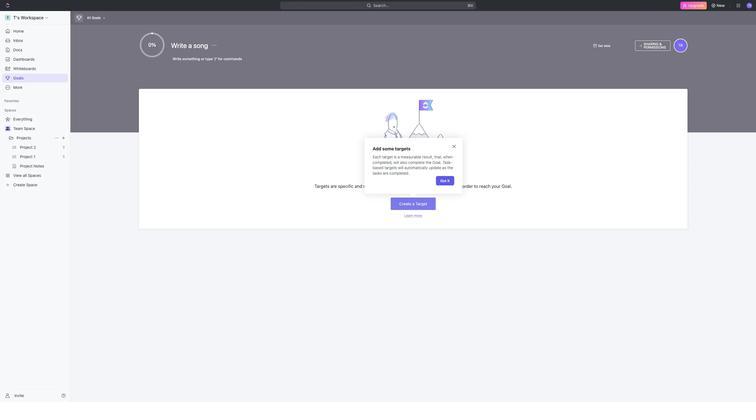 Task type: describe. For each thing, give the bounding box(es) containing it.
tree inside sidebar navigation
[[2, 115, 68, 190]]

space for create space
[[26, 183, 37, 187]]

measurable for result,
[[401, 155, 422, 159]]

permissions
[[644, 45, 666, 49]]

add
[[373, 146, 381, 151]]

is
[[394, 155, 397, 159]]

project 2
[[20, 145, 36, 150]]

user group image
[[6, 127, 10, 130]]

favorites button
[[2, 98, 21, 104]]

goals link
[[2, 74, 68, 83]]

write
[[171, 41, 187, 49]]

×
[[452, 142, 457, 150]]

t's
[[13, 15, 20, 20]]

targets
[[315, 184, 330, 189]]

learn more
[[405, 214, 422, 218]]

0 vertical spatial tb button
[[745, 1, 754, 10]]

search...
[[374, 3, 389, 8]]

each
[[373, 155, 382, 159]]

set
[[599, 44, 603, 47]]

t's workspace
[[13, 15, 44, 20]]

more
[[13, 85, 22, 90]]

project notes
[[20, 164, 44, 169]]

be
[[423, 184, 428, 189]]

create space
[[13, 183, 37, 187]]

1 vertical spatial tb
[[679, 43, 683, 48]]

× button
[[452, 142, 457, 150]]

1 vertical spatial goal.
[[502, 184, 512, 189]]

team space
[[13, 126, 35, 131]]

project notes link
[[20, 162, 67, 171]]

project for project 2
[[20, 145, 33, 150]]

0 vertical spatial tb
[[748, 4, 752, 7]]

learn more link
[[405, 214, 422, 218]]

⌘k
[[468, 3, 474, 8]]

specific
[[338, 184, 354, 189]]

target
[[383, 155, 393, 159]]

dashboards link
[[2, 55, 68, 64]]

add some targets
[[373, 146, 411, 151]]

your
[[492, 184, 501, 189]]

targets are specific and measurable pieces that must be accomplished in order to reach your goal.
[[315, 184, 512, 189]]

upgrade
[[689, 3, 704, 8]]

notes
[[34, 164, 44, 169]]

t's workspace, , element
[[5, 15, 10, 20]]

projects link
[[17, 134, 52, 143]]

date
[[604, 44, 611, 47]]

also
[[400, 160, 407, 165]]

0 vertical spatial the
[[426, 160, 432, 165]]

more
[[414, 214, 422, 218]]

as
[[442, 166, 447, 170]]

3 for 2
[[63, 145, 65, 149]]

everything link
[[2, 115, 67, 124]]

create
[[13, 183, 25, 187]]

that
[[402, 184, 410, 189]]

order
[[462, 184, 473, 189]]

measurable for pieces
[[364, 184, 387, 189]]

in
[[458, 184, 461, 189]]

everything
[[13, 117, 32, 122]]

project for project 1
[[20, 154, 33, 159]]

space for team space
[[24, 126, 35, 131]]

workspace
[[21, 15, 44, 20]]

a inside each target is a measurable result, that, when completed, will also complete the goal. task- based targets will automatically update as the tasks are completed.
[[398, 155, 400, 159]]

sidebar navigation
[[0, 11, 72, 403]]

view all spaces
[[13, 173, 41, 178]]

all goals
[[87, 16, 101, 20]]

completed.
[[390, 171, 410, 176]]

tasks
[[373, 171, 382, 176]]

to
[[474, 184, 478, 189]]

project 1 link
[[20, 153, 60, 161]]

inbox link
[[2, 36, 68, 45]]



Task type: vqa. For each thing, say whether or not it's contained in the screenshot.
bottommost Bob's Workspace
no



Task type: locate. For each thing, give the bounding box(es) containing it.
inbox
[[13, 38, 23, 43]]

are right tasks at the top of the page
[[383, 171, 389, 176]]

must
[[411, 184, 421, 189]]

1 horizontal spatial the
[[448, 166, 453, 170]]

0 horizontal spatial spaces
[[4, 108, 16, 112]]

upgrade link
[[681, 2, 707, 9]]

0 vertical spatial goal.
[[433, 160, 442, 165]]

got
[[441, 179, 447, 183]]

view
[[13, 173, 22, 178]]

goal. inside each target is a measurable result, that, when completed, will also complete the goal. task- based targets will automatically update as the tasks are completed.
[[433, 160, 442, 165]]

home
[[13, 29, 24, 33]]

a left song
[[188, 41, 192, 49]]

1 vertical spatial will
[[398, 166, 404, 170]]

measurable
[[401, 155, 422, 159], [364, 184, 387, 189]]

0 horizontal spatial a
[[188, 41, 192, 49]]

the right as
[[448, 166, 453, 170]]

dashboards
[[13, 57, 35, 62]]

1 vertical spatial targets
[[385, 166, 397, 170]]

create a target
[[399, 202, 427, 206]]

0 vertical spatial a
[[188, 41, 192, 49]]

pieces
[[388, 184, 401, 189]]

1 vertical spatial 3
[[63, 155, 65, 159]]

projects
[[17, 136, 31, 140]]

the
[[426, 160, 432, 165], [448, 166, 453, 170]]

sharing & permissions
[[644, 42, 666, 49]]

will
[[394, 160, 399, 165], [398, 166, 404, 170]]

0 horizontal spatial the
[[426, 160, 432, 165]]

1 vertical spatial measurable
[[364, 184, 387, 189]]

will up completed.
[[398, 166, 404, 170]]

1 vertical spatial spaces
[[28, 173, 41, 178]]

1 vertical spatial space
[[26, 183, 37, 187]]

goals
[[13, 76, 24, 80]]

0 horizontal spatial are
[[331, 184, 337, 189]]

all goals link
[[86, 14, 102, 22]]

0 vertical spatial will
[[394, 160, 399, 165]]

each target is a measurable result, that, when completed, will also complete the goal. task- based targets will automatically update as the tasks are completed.
[[373, 155, 454, 176]]

all
[[23, 173, 27, 178]]

song
[[194, 41, 208, 49]]

2 project from the top
[[20, 154, 33, 159]]

task-
[[443, 160, 452, 165]]

0 horizontal spatial measurable
[[364, 184, 387, 189]]

whiteboards link
[[2, 64, 68, 73]]

3 for 1
[[63, 155, 65, 159]]

home link
[[2, 27, 68, 36]]

spaces up create space link
[[28, 173, 41, 178]]

some
[[383, 146, 394, 151]]

1 horizontal spatial are
[[383, 171, 389, 176]]

0 horizontal spatial goal.
[[433, 160, 442, 165]]

targets
[[395, 146, 411, 151], [385, 166, 397, 170]]

project left 2
[[20, 145, 33, 150]]

the down the result,
[[426, 160, 432, 165]]

3 up the project notes "link"
[[63, 155, 65, 159]]

got it button
[[436, 176, 454, 186]]

space down everything 'link'
[[24, 126, 35, 131]]

set date button
[[591, 42, 633, 49]]

complete
[[408, 160, 425, 165]]

0 vertical spatial are
[[383, 171, 389, 176]]

new button
[[709, 1, 729, 10]]

1 vertical spatial the
[[448, 166, 453, 170]]

2 3 from the top
[[63, 155, 65, 159]]

set date
[[599, 44, 611, 47]]

learn
[[405, 214, 413, 218]]

automatically
[[405, 166, 428, 170]]

1 vertical spatial are
[[331, 184, 337, 189]]

update
[[429, 166, 441, 170]]

1 vertical spatial tb button
[[674, 39, 688, 52]]

that,
[[434, 155, 443, 159]]

will down is
[[394, 160, 399, 165]]

spaces down favorites button
[[4, 108, 16, 112]]

1 vertical spatial project
[[20, 154, 33, 159]]

1 horizontal spatial a
[[398, 155, 400, 159]]

1 horizontal spatial measurable
[[401, 155, 422, 159]]

3
[[63, 145, 65, 149], [63, 155, 65, 159]]

0 vertical spatial project
[[20, 145, 33, 150]]

reach
[[480, 184, 491, 189]]

0 horizontal spatial tb button
[[674, 39, 688, 52]]

new
[[717, 3, 725, 8]]

sharing
[[644, 42, 659, 46]]

&
[[660, 42, 662, 46]]

3 project from the top
[[20, 164, 33, 169]]

team
[[13, 126, 23, 131]]

result,
[[422, 155, 433, 159]]

are right the targets
[[331, 184, 337, 189]]

got it
[[441, 179, 450, 183]]

tree containing everything
[[2, 115, 68, 190]]

targets inside each target is a measurable result, that, when completed, will also complete the goal. task- based targets will automatically update as the tasks are completed.
[[385, 166, 397, 170]]

0 horizontal spatial tb
[[679, 43, 683, 48]]

project inside "link"
[[20, 164, 33, 169]]

docs link
[[2, 46, 68, 54]]

favorites
[[4, 99, 19, 103]]

0 vertical spatial spaces
[[4, 108, 16, 112]]

tree
[[2, 115, 68, 190]]

team space link
[[13, 124, 67, 133]]

and
[[355, 184, 362, 189]]

create space link
[[2, 181, 67, 190]]

0 vertical spatial measurable
[[401, 155, 422, 159]]

1
[[34, 154, 35, 159]]

1 horizontal spatial tb
[[748, 4, 752, 7]]

invite
[[14, 394, 24, 398]]

goal. down "that,"
[[433, 160, 442, 165]]

1 project from the top
[[20, 145, 33, 150]]

2
[[34, 145, 36, 150]]

0 vertical spatial space
[[24, 126, 35, 131]]

accomplished
[[429, 184, 457, 189]]

3 right project 2 link
[[63, 145, 65, 149]]

× dialog
[[365, 138, 463, 194]]

1 vertical spatial a
[[398, 155, 400, 159]]

view all spaces link
[[2, 171, 67, 180]]

spaces inside tree
[[28, 173, 41, 178]]

based
[[373, 166, 384, 170]]

a right is
[[398, 155, 400, 159]]

more button
[[2, 83, 68, 92]]

goal. right your on the top right
[[502, 184, 512, 189]]

measurable up complete
[[401, 155, 422, 159]]

1 horizontal spatial tb button
[[745, 1, 754, 10]]

docs
[[13, 48, 22, 52]]

project 2 link
[[20, 143, 60, 152]]

a
[[188, 41, 192, 49], [398, 155, 400, 159]]

space down view all spaces link
[[26, 183, 37, 187]]

project up view all spaces
[[20, 164, 33, 169]]

are inside each target is a measurable result, that, when completed, will also complete the goal. task- based targets will automatically update as the tasks are completed.
[[383, 171, 389, 176]]

project 1
[[20, 154, 35, 159]]

when
[[443, 155, 453, 159]]

0 vertical spatial 3
[[63, 145, 65, 149]]

1 3 from the top
[[63, 145, 65, 149]]

1 horizontal spatial goal.
[[502, 184, 512, 189]]

completed,
[[373, 160, 393, 165]]

are
[[383, 171, 389, 176], [331, 184, 337, 189]]

2 vertical spatial project
[[20, 164, 33, 169]]

0 vertical spatial targets
[[395, 146, 411, 151]]

targets down completed,
[[385, 166, 397, 170]]

space
[[24, 126, 35, 131], [26, 183, 37, 187]]

measurable inside each target is a measurable result, that, when completed, will also complete the goal. task- based targets will automatically update as the tasks are completed.
[[401, 155, 422, 159]]

t
[[7, 16, 9, 20]]

project for project notes
[[20, 164, 33, 169]]

project left 1
[[20, 154, 33, 159]]

targets up is
[[395, 146, 411, 151]]

1 horizontal spatial spaces
[[28, 173, 41, 178]]

measurable down tasks at the top of the page
[[364, 184, 387, 189]]

whiteboards
[[13, 66, 36, 71]]

it
[[448, 179, 450, 183]]



